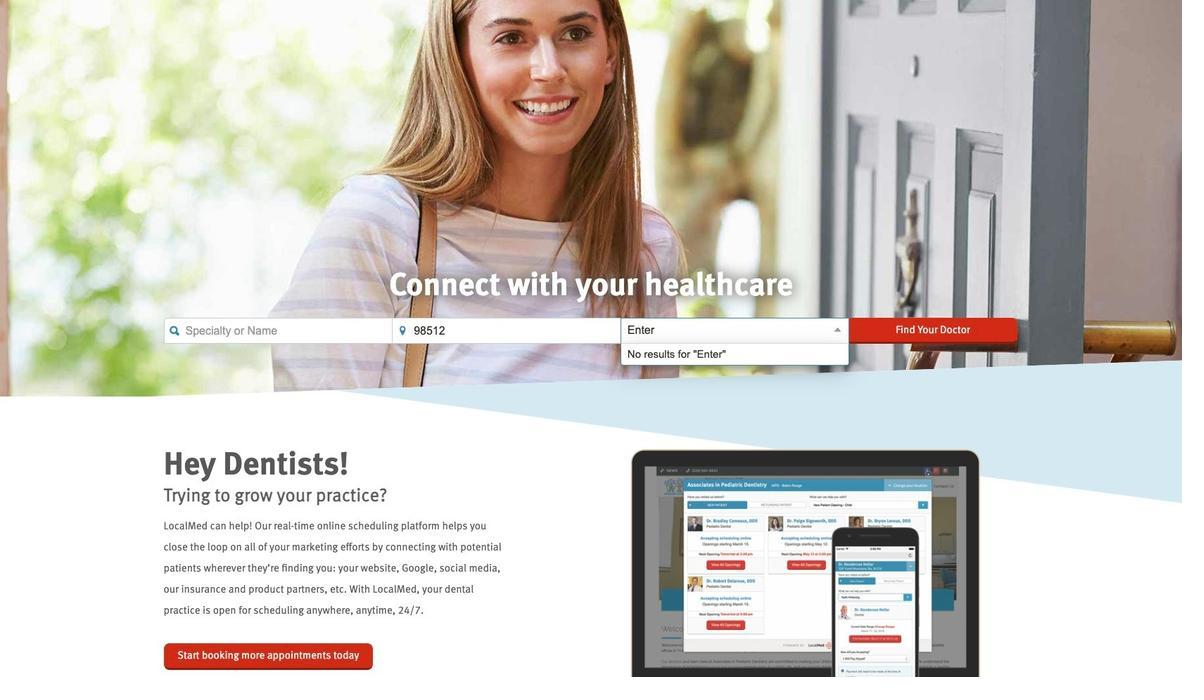 Task type: describe. For each thing, give the bounding box(es) containing it.
Select an insurance… text field
[[621, 318, 849, 344]]

Specialty or Name text field
[[164, 318, 392, 344]]



Task type: locate. For each thing, give the bounding box(es) containing it.
schedule icon image
[[591, 450, 1019, 678]]

close menu image
[[832, 325, 843, 335]]

None text field
[[164, 318, 392, 344]]

Address, Zip, or City text field
[[392, 318, 621, 344]]



